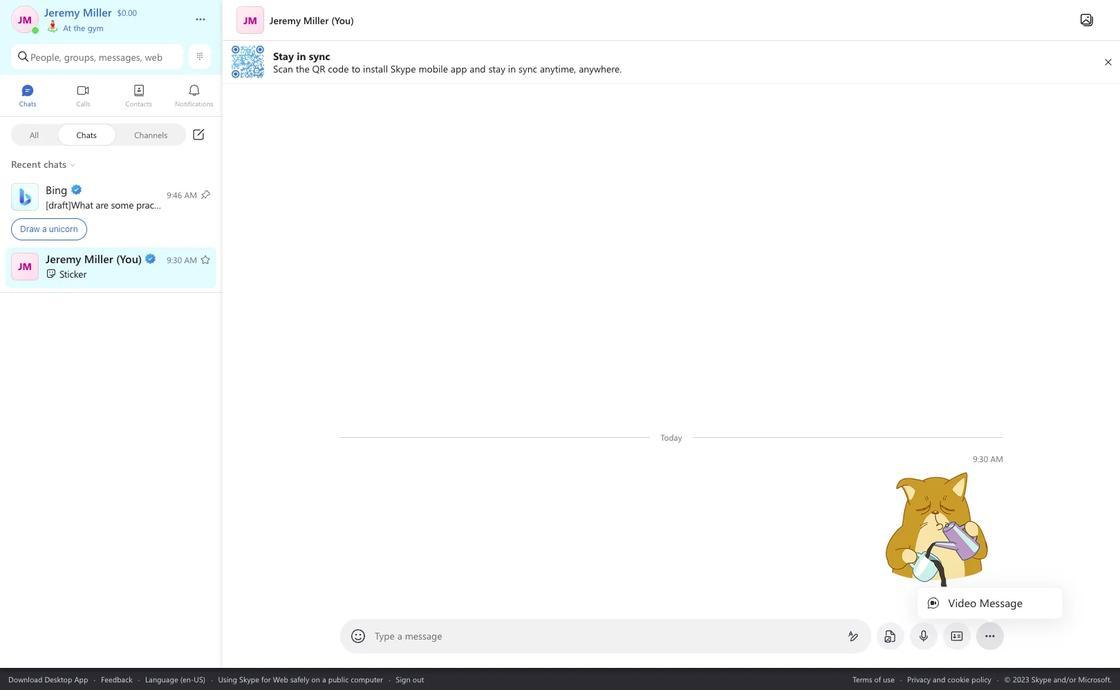Task type: vqa. For each thing, say whether or not it's contained in the screenshot.
SET
no



Task type: describe. For each thing, give the bounding box(es) containing it.
terms
[[853, 675, 872, 685]]

a for message
[[397, 630, 402, 643]]

am
[[990, 454, 1003, 465]]

skype
[[239, 675, 259, 685]]

9:30
[[973, 454, 988, 465]]

messages,
[[99, 50, 142, 63]]

computer
[[351, 675, 383, 685]]

at the gym button
[[44, 19, 181, 33]]

people, groups, messages, web
[[30, 50, 163, 63]]

download
[[8, 675, 42, 685]]

for
[[261, 675, 271, 685]]

type a message
[[375, 630, 442, 643]]

terms of use
[[853, 675, 895, 685]]

use
[[883, 675, 895, 685]]

language
[[145, 675, 178, 685]]

draw a unicorn
[[20, 224, 78, 234]]

people, groups, messages, web button
[[11, 44, 183, 69]]

(en-
[[180, 675, 194, 685]]

sticker button
[[0, 247, 222, 288]]

type
[[375, 630, 395, 643]]

us)
[[194, 675, 205, 685]]

download desktop app
[[8, 675, 88, 685]]

Type a message text field
[[375, 630, 837, 644]]

1 horizontal spatial a
[[322, 675, 326, 685]]

desktop
[[45, 675, 72, 685]]

using skype for web safely on a public computer link
[[218, 675, 383, 685]]

draw a unicorn button
[[0, 179, 222, 246]]

9:30 am
[[973, 454, 1003, 465]]

all
[[29, 129, 39, 140]]

on
[[311, 675, 320, 685]]

people,
[[30, 50, 61, 63]]



Task type: locate. For each thing, give the bounding box(es) containing it.
a right on
[[322, 675, 326, 685]]

download desktop app link
[[8, 675, 88, 685]]

and
[[933, 675, 945, 685]]

0 horizontal spatial a
[[42, 224, 47, 234]]

web
[[273, 675, 288, 685]]

draw
[[20, 224, 40, 234]]

sign
[[396, 675, 411, 685]]

2 vertical spatial a
[[322, 675, 326, 685]]

sign out link
[[396, 675, 424, 685]]

at
[[63, 22, 71, 33]]

sign out
[[396, 675, 424, 685]]

unicorn
[[49, 224, 78, 234]]

1 vertical spatial a
[[397, 630, 402, 643]]

a inside button
[[42, 224, 47, 234]]

web
[[145, 50, 163, 63]]

a
[[42, 224, 47, 234], [397, 630, 402, 643], [322, 675, 326, 685]]

a for unicorn
[[42, 224, 47, 234]]

using
[[218, 675, 237, 685]]

language (en-us)
[[145, 675, 205, 685]]

a right the type
[[397, 630, 402, 643]]

cookie
[[948, 675, 970, 685]]

feedback
[[101, 675, 133, 685]]

gym
[[88, 22, 104, 33]]

tab list
[[0, 78, 222, 116]]

2 horizontal spatial a
[[397, 630, 402, 643]]

groups,
[[64, 50, 96, 63]]

feedback link
[[101, 675, 133, 685]]

privacy
[[907, 675, 931, 685]]

the
[[73, 22, 85, 33]]

sticker
[[59, 267, 86, 280]]

0 vertical spatial a
[[42, 224, 47, 234]]

at the gym
[[61, 22, 104, 33]]

terms of use link
[[853, 675, 895, 685]]

policy
[[972, 675, 991, 685]]

channels
[[134, 129, 168, 140]]

of
[[874, 675, 881, 685]]

privacy and cookie policy
[[907, 675, 991, 685]]

a right draw
[[42, 224, 47, 234]]

message
[[405, 630, 442, 643]]

app
[[74, 675, 88, 685]]

language (en-us) link
[[145, 675, 205, 685]]

using skype for web safely on a public computer
[[218, 675, 383, 685]]

public
[[328, 675, 349, 685]]

privacy and cookie policy link
[[907, 675, 991, 685]]

safely
[[290, 675, 309, 685]]

out
[[413, 675, 424, 685]]

chats
[[76, 129, 97, 140]]



